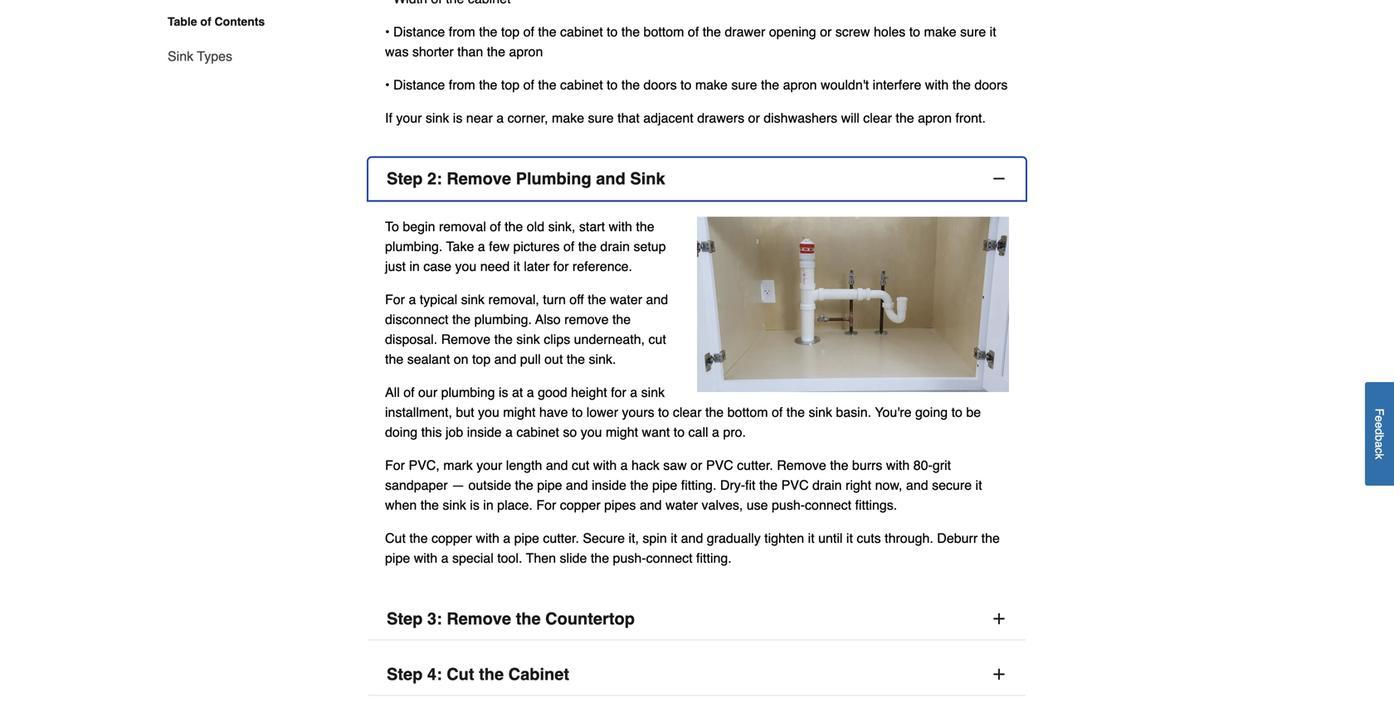 Task type: vqa. For each thing, say whether or not it's contained in the screenshot.
"North"
no



Task type: describe. For each thing, give the bounding box(es) containing it.
secure
[[583, 531, 625, 547]]

cabinet for doors
[[560, 77, 603, 93]]

front.
[[956, 110, 986, 126]]

fitting. inside for pvc, mark your length and cut with a hack saw or pvc cutter. remove the burrs with 80-grit sandpaper — outside the pipe and inside the pipe fitting. dry-fit the pvc drain right now, and secure it when the sink is in place. for copper pipes and water valves, use push-connect fittings.
[[681, 478, 717, 493]]

fit
[[745, 478, 756, 493]]

sink types link
[[168, 37, 232, 66]]

sink inside for pvc, mark your length and cut with a hack saw or pvc cutter. remove the burrs with 80-grit sandpaper — outside the pipe and inside the pipe fitting. dry-fit the pvc drain right now, and secure it when the sink is in place. for copper pipes and water valves, use push-connect fittings.
[[443, 498, 466, 513]]

shorter
[[412, 44, 454, 59]]

place.
[[497, 498, 533, 513]]

near
[[466, 110, 493, 126]]

f e e d b a c k
[[1373, 409, 1386, 460]]

disposal.
[[385, 332, 437, 347]]

take
[[446, 239, 474, 254]]

lower
[[587, 405, 618, 420]]

you inside to begin removal of the old sink, start with the plumbing. take a few pictures of the drain setup just in case you need it later for reference.
[[455, 259, 477, 274]]

drawers
[[697, 110, 744, 126]]

plumbing
[[441, 385, 495, 401]]

bottom inside 'all of our plumbing is at a good height for a sink installment, but you might have to lower yours to clear the bottom of the sink basin. you're going to be doing this job inside a cabinet so you might want to call a pro.'
[[728, 405, 768, 420]]

—
[[452, 478, 465, 493]]

your inside for pvc, mark your length and cut with a hack saw or pvc cutter. remove the burrs with 80-grit sandpaper — outside the pipe and inside the pipe fitting. dry-fit the pvc drain right now, and secure it when the sink is in place. for copper pipes and water valves, use push-connect fittings.
[[477, 458, 502, 474]]

top for • distance from the top of the cabinet to the doors to make sure the apron wouldn't interfere with the doors
[[501, 77, 520, 93]]

job
[[446, 425, 463, 440]]

to begin removal of the old sink, start with the plumbing. take a few pictures of the drain setup just in case you need it later for reference.
[[385, 219, 666, 274]]

dishwashers
[[764, 110, 837, 126]]

good
[[538, 385, 567, 401]]

sandpaper
[[385, 478, 448, 493]]

2 e from the top
[[1373, 423, 1386, 429]]

top inside for a typical sink removal, turn off the water and disconnect the plumbing. also remove the disposal. remove the sink clips underneath, cut the sealant on top and pull out the sink.
[[472, 352, 491, 367]]

right
[[846, 478, 871, 493]]

sink.
[[589, 352, 616, 367]]

with left special at the left
[[414, 551, 437, 567]]

cut the copper with a pipe cutter. secure it, spin it and gradually tighten it until it cuts through. deburr the pipe with a special tool. then slide the push-connect fitting.
[[385, 531, 1000, 567]]

was
[[385, 44, 409, 59]]

apron inside • distance from the top of the cabinet to the bottom of the drawer opening or screw holes to make sure it was shorter than the apron
[[509, 44, 543, 59]]

adjacent
[[643, 110, 694, 126]]

an outlet, p v c  pipe and two supply hoses hooked up under a sink. image
[[697, 217, 1009, 393]]

plumbing
[[516, 169, 591, 188]]

push- inside the cut the copper with a pipe cutter. secure it, spin it and gradually tighten it until it cuts through. deburr the pipe with a special tool. then slide the push-connect fitting.
[[613, 551, 646, 567]]

pro.
[[723, 425, 746, 440]]

start
[[579, 219, 605, 235]]

2:
[[427, 169, 442, 188]]

mark
[[443, 458, 473, 474]]

also
[[535, 312, 561, 328]]

turn
[[543, 292, 566, 308]]

outside
[[468, 478, 511, 493]]

so
[[563, 425, 577, 440]]

a inside for a typical sink removal, turn off the water and disconnect the plumbing. also remove the disposal. remove the sink clips underneath, cut the sealant on top and pull out the sink.
[[409, 292, 416, 308]]

d
[[1373, 429, 1386, 436]]

0 horizontal spatial pvc
[[706, 458, 733, 474]]

remove inside button
[[447, 169, 511, 188]]

copper inside the cut the copper with a pipe cutter. secure it, spin it and gradually tighten it until it cuts through. deburr the pipe with a special tool. then slide the push-connect fitting.
[[432, 531, 472, 547]]

step 4: cut the cabinet
[[387, 666, 569, 685]]

80-
[[913, 458, 933, 474]]

for for for a typical sink removal, turn off the water and disconnect the plumbing. also remove the disposal. remove the sink clips underneath, cut the sealant on top and pull out the sink.
[[385, 292, 405, 308]]

if your sink is near a corner, make sure that adjacent drawers or dishwashers will clear the apron front.
[[385, 110, 986, 126]]

4:
[[427, 666, 442, 685]]

pvc,
[[409, 458, 440, 474]]

0 vertical spatial might
[[503, 405, 536, 420]]

case
[[423, 259, 451, 274]]

for inside to begin removal of the old sink, start with the plumbing. take a few pictures of the drain setup just in case you need it later for reference.
[[553, 259, 569, 274]]

it,
[[629, 531, 639, 547]]

this
[[421, 425, 442, 440]]

that
[[618, 110, 640, 126]]

all of our plumbing is at a good height for a sink installment, but you might have to lower yours to clear the bottom of the sink basin. you're going to be doing this job inside a cabinet so you might want to call a pro.
[[385, 385, 981, 440]]

going
[[915, 405, 948, 420]]

in inside to begin removal of the old sink, start with the plumbing. take a few pictures of the drain setup just in case you need it later for reference.
[[409, 259, 420, 274]]

begin
[[403, 219, 435, 235]]

types
[[197, 49, 232, 64]]

typical
[[420, 292, 457, 308]]

a right near in the top of the page
[[496, 110, 504, 126]]

fitting. inside the cut the copper with a pipe cutter. secure it, spin it and gradually tighten it until it cuts through. deburr the pipe with a special tool. then slide the push-connect fitting.
[[696, 551, 732, 567]]

cut inside the cut the copper with a pipe cutter. secure it, spin it and gradually tighten it until it cuts through. deburr the pipe with a special tool. then slide the push-connect fitting.
[[385, 531, 406, 547]]

2 vertical spatial you
[[581, 425, 602, 440]]

corner,
[[508, 110, 548, 126]]

step 4: cut the cabinet button
[[368, 654, 1026, 697]]

is inside for pvc, mark your length and cut with a hack saw or pvc cutter. remove the burrs with 80-grit sandpaper — outside the pipe and inside the pipe fitting. dry-fit the pvc drain right now, and secure it when the sink is in place. for copper pipes and water valves, use push-connect fittings.
[[470, 498, 480, 513]]

a inside to begin removal of the old sink, start with the plumbing. take a few pictures of the drain setup just in case you need it later for reference.
[[478, 239, 485, 254]]

grit
[[933, 458, 951, 474]]

off
[[570, 292, 584, 308]]

removal,
[[488, 292, 539, 308]]

step 2: remove plumbing and sink button
[[368, 158, 1026, 201]]

f
[[1373, 409, 1386, 416]]

2 vertical spatial apron
[[918, 110, 952, 126]]

remove
[[564, 312, 609, 328]]

burrs
[[852, 458, 882, 474]]

k
[[1373, 454, 1386, 460]]

make inside • distance from the top of the cabinet to the bottom of the drawer opening or screw holes to make sure it was shorter than the apron
[[924, 24, 957, 40]]

is inside 'all of our plumbing is at a good height for a sink installment, but you might have to lower yours to clear the bottom of the sink basin. you're going to be doing this job inside a cabinet so you might want to call a pro.'
[[499, 385, 508, 401]]

basin.
[[836, 405, 871, 420]]

remove inside "button"
[[447, 610, 511, 629]]

sink,
[[548, 219, 575, 235]]

pipe down when
[[385, 551, 410, 567]]

remove inside for a typical sink removal, turn off the water and disconnect the plumbing. also remove the disposal. remove the sink clips underneath, cut the sealant on top and pull out the sink.
[[441, 332, 491, 347]]

at
[[512, 385, 523, 401]]

a right at
[[527, 385, 534, 401]]

for for for pvc, mark your length and cut with a hack saw or pvc cutter. remove the burrs with 80-grit sandpaper — outside the pipe and inside the pipe fitting. dry-fit the pvc drain right now, and secure it when the sink is in place. for copper pipes and water valves, use push-connect fittings.
[[385, 458, 405, 474]]

and right pipes
[[640, 498, 662, 513]]

distance for • distance from the top of the cabinet to the doors to make sure the apron wouldn't interfere with the doors
[[393, 77, 445, 93]]

or inside for pvc, mark your length and cut with a hack saw or pvc cutter. remove the burrs with 80-grit sandpaper — outside the pipe and inside the pipe fitting. dry-fit the pvc drain right now, and secure it when the sink is in place. for copper pipes and water valves, use push-connect fittings.
[[691, 458, 702, 474]]

1 horizontal spatial you
[[478, 405, 499, 420]]

sink left basin.
[[809, 405, 832, 420]]

remove inside for pvc, mark your length and cut with a hack saw or pvc cutter. remove the burrs with 80-grit sandpaper — outside the pipe and inside the pipe fitting. dry-fit the pvc drain right now, and secure it when the sink is in place. for copper pipes and water valves, use push-connect fittings.
[[777, 458, 826, 474]]

bottom inside • distance from the top of the cabinet to the bottom of the drawer opening or screw holes to make sure it was shorter than the apron
[[644, 24, 684, 40]]

0 vertical spatial is
[[453, 110, 463, 126]]

a up tool.
[[503, 531, 511, 547]]

c
[[1373, 448, 1386, 454]]

if
[[385, 110, 392, 126]]

setup
[[634, 239, 666, 254]]

a left special at the left
[[441, 551, 449, 567]]

• for • distance from the top of the cabinet to the bottom of the drawer opening or screw holes to make sure it was shorter than the apron
[[385, 24, 390, 40]]

for a typical sink removal, turn off the water and disconnect the plumbing. also remove the disposal. remove the sink clips underneath, cut the sealant on top and pull out the sink.
[[385, 292, 668, 367]]

2 vertical spatial make
[[552, 110, 584, 126]]

the inside "button"
[[516, 610, 541, 629]]

doing
[[385, 425, 418, 440]]

have
[[539, 405, 568, 420]]

and inside the cut the copper with a pipe cutter. secure it, spin it and gradually tighten it until it cuts through. deburr the pipe with a special tool. then slide the push-connect fitting.
[[681, 531, 703, 547]]

sink up 'yours'
[[641, 385, 665, 401]]

clear inside 'all of our plumbing is at a good height for a sink installment, but you might have to lower yours to clear the bottom of the sink basin. you're going to be doing this job inside a cabinet so you might want to call a pro.'
[[673, 405, 702, 420]]

from for • distance from the top of the cabinet to the bottom of the drawer opening or screw holes to make sure it was shorter than the apron
[[449, 24, 475, 40]]

top for • distance from the top of the cabinet to the bottom of the drawer opening or screw holes to make sure it was shorter than the apron
[[501, 24, 520, 40]]

with inside to begin removal of the old sink, start with the plumbing. take a few pictures of the drain setup just in case you need it later for reference.
[[609, 219, 632, 235]]

table of contents element
[[148, 13, 265, 66]]

saw
[[663, 458, 687, 474]]

spin
[[643, 531, 667, 547]]

3:
[[427, 610, 442, 629]]

want
[[642, 425, 670, 440]]

sink inside table of contents element
[[168, 49, 193, 64]]

inside inside 'all of our plumbing is at a good height for a sink installment, but you might have to lower yours to clear the bottom of the sink basin. you're going to be doing this job inside a cabinet so you might want to call a pro.'
[[467, 425, 502, 440]]

with right interfere
[[925, 77, 949, 93]]

deburr
[[937, 531, 978, 547]]

few
[[489, 239, 510, 254]]

now,
[[875, 478, 902, 493]]

1 horizontal spatial might
[[606, 425, 638, 440]]

• for • distance from the top of the cabinet to the doors to make sure the apron wouldn't interfere with the doors
[[385, 77, 390, 93]]

be
[[966, 405, 981, 420]]



Task type: locate. For each thing, give the bounding box(es) containing it.
it inside • distance from the top of the cabinet to the bottom of the drawer opening or screw holes to make sure it was shorter than the apron
[[990, 24, 996, 40]]

0 vertical spatial push-
[[772, 498, 805, 513]]

cut right underneath,
[[649, 332, 666, 347]]

sealant
[[407, 352, 450, 367]]

on
[[454, 352, 468, 367]]

need
[[480, 259, 510, 274]]

push- down it,
[[613, 551, 646, 567]]

clear
[[863, 110, 892, 126], [673, 405, 702, 420]]

in right just
[[409, 259, 420, 274]]

for left 'pvc,'
[[385, 458, 405, 474]]

gradually
[[707, 531, 761, 547]]

sink left types at the left top of page
[[168, 49, 193, 64]]

the
[[479, 24, 497, 40], [538, 24, 557, 40], [621, 24, 640, 40], [703, 24, 721, 40], [487, 44, 505, 59], [479, 77, 497, 93], [538, 77, 557, 93], [621, 77, 640, 93], [761, 77, 779, 93], [952, 77, 971, 93], [896, 110, 914, 126], [505, 219, 523, 235], [636, 219, 654, 235], [578, 239, 597, 254], [588, 292, 606, 308], [452, 312, 471, 328], [612, 312, 631, 328], [494, 332, 513, 347], [385, 352, 404, 367], [567, 352, 585, 367], [705, 405, 724, 420], [787, 405, 805, 420], [830, 458, 849, 474], [515, 478, 533, 493], [630, 478, 649, 493], [759, 478, 778, 493], [420, 498, 439, 513], [409, 531, 428, 547], [981, 531, 1000, 547], [591, 551, 609, 567], [516, 610, 541, 629], [479, 666, 504, 685]]

drawer
[[725, 24, 765, 40]]

0 vertical spatial drain
[[600, 239, 630, 254]]

pvc up dry-
[[706, 458, 733, 474]]

from down than
[[449, 77, 475, 93]]

1 vertical spatial step
[[387, 610, 423, 629]]

distance up shorter
[[393, 24, 445, 40]]

remove up on
[[441, 332, 491, 347]]

1 vertical spatial plumbing.
[[474, 312, 532, 328]]

cabinet for bottom
[[560, 24, 603, 40]]

0 vertical spatial cut
[[649, 332, 666, 347]]

•
[[385, 24, 390, 40], [385, 77, 390, 93]]

0 horizontal spatial for
[[553, 259, 569, 274]]

for
[[553, 259, 569, 274], [611, 385, 626, 401]]

water
[[610, 292, 642, 308], [666, 498, 698, 513]]

0 vertical spatial from
[[449, 24, 475, 40]]

sink inside button
[[630, 169, 665, 188]]

might down at
[[503, 405, 536, 420]]

is left near in the top of the page
[[453, 110, 463, 126]]

with right start
[[609, 219, 632, 235]]

pipe down length
[[537, 478, 562, 493]]

0 vertical spatial you
[[455, 259, 477, 274]]

0 horizontal spatial cutter.
[[543, 531, 579, 547]]

step 3: remove the countertop
[[387, 610, 635, 629]]

1 vertical spatial pvc
[[781, 478, 809, 493]]

0 horizontal spatial drain
[[600, 239, 630, 254]]

wouldn't
[[821, 77, 869, 93]]

2 vertical spatial sure
[[588, 110, 614, 126]]

e up 'b'
[[1373, 423, 1386, 429]]

step 3: remove the countertop button
[[368, 599, 1026, 641]]

1 vertical spatial make
[[695, 77, 728, 93]]

• distance from the top of the cabinet to the doors to make sure the apron wouldn't interfere with the doors
[[385, 77, 1008, 93]]

secure
[[932, 478, 972, 493]]

screw
[[836, 24, 870, 40]]

1 horizontal spatial plumbing.
[[474, 312, 532, 328]]

1 doors from the left
[[644, 77, 677, 93]]

0 horizontal spatial cut
[[572, 458, 589, 474]]

old
[[527, 219, 544, 235]]

and
[[596, 169, 626, 188], [646, 292, 668, 308], [494, 352, 516, 367], [546, 458, 568, 474], [566, 478, 588, 493], [906, 478, 928, 493], [640, 498, 662, 513], [681, 531, 703, 547]]

tool.
[[497, 551, 522, 567]]

remove right 3:
[[447, 610, 511, 629]]

sink
[[426, 110, 449, 126], [461, 292, 485, 308], [516, 332, 540, 347], [641, 385, 665, 401], [809, 405, 832, 420], [443, 498, 466, 513]]

0 vertical spatial for
[[385, 292, 405, 308]]

2 vertical spatial for
[[536, 498, 556, 513]]

0 horizontal spatial might
[[503, 405, 536, 420]]

1 step from the top
[[387, 169, 423, 188]]

make up drawers
[[695, 77, 728, 93]]

for inside 'all of our plumbing is at a good height for a sink installment, but you might have to lower yours to clear the bottom of the sink basin. you're going to be doing this job inside a cabinet so you might want to call a pro.'
[[611, 385, 626, 401]]

cut inside for pvc, mark your length and cut with a hack saw or pvc cutter. remove the burrs with 80-grit sandpaper — outside the pipe and inside the pipe fitting. dry-fit the pvc drain right now, and secure it when the sink is in place. for copper pipes and water valves, use push-connect fittings.
[[572, 458, 589, 474]]

with up now,
[[886, 458, 910, 474]]

disconnect
[[385, 312, 449, 328]]

make right the corner, at top left
[[552, 110, 584, 126]]

clear up call
[[673, 405, 702, 420]]

height
[[571, 385, 607, 401]]

1 horizontal spatial doors
[[975, 77, 1008, 93]]

1 vertical spatial cut
[[447, 666, 474, 685]]

opening
[[769, 24, 816, 40]]

sink down the —
[[443, 498, 466, 513]]

1 vertical spatial inside
[[592, 478, 626, 493]]

1 horizontal spatial connect
[[805, 498, 852, 513]]

a up length
[[505, 425, 513, 440]]

2 vertical spatial top
[[472, 352, 491, 367]]

pictures
[[513, 239, 560, 254]]

cutter. up slide
[[543, 531, 579, 547]]

and left pull
[[494, 352, 516, 367]]

connect inside the cut the copper with a pipe cutter. secure it, spin it and gradually tighten it until it cuts through. deburr the pipe with a special tool. then slide the push-connect fitting.
[[646, 551, 693, 567]]

sink down that
[[630, 169, 665, 188]]

1 vertical spatial cut
[[572, 458, 589, 474]]

from up than
[[449, 24, 475, 40]]

plumbing. down removal,
[[474, 312, 532, 328]]

distance
[[393, 24, 445, 40], [393, 77, 445, 93]]

you right so
[[581, 425, 602, 440]]

b
[[1373, 436, 1386, 442]]

2 horizontal spatial sure
[[960, 24, 986, 40]]

top
[[501, 24, 520, 40], [501, 77, 520, 93], [472, 352, 491, 367]]

0 horizontal spatial copper
[[432, 531, 472, 547]]

0 horizontal spatial in
[[409, 259, 420, 274]]

0 vertical spatial your
[[396, 110, 422, 126]]

fitting. down 'gradually'
[[696, 551, 732, 567]]

drain
[[600, 239, 630, 254], [812, 478, 842, 493]]

clear right "will"
[[863, 110, 892, 126]]

• distance from the top of the cabinet to the bottom of the drawer opening or screw holes to make sure it was shorter than the apron
[[385, 24, 996, 59]]

plumbing. down begin
[[385, 239, 443, 254]]

2 distance from the top
[[393, 77, 445, 93]]

0 vertical spatial top
[[501, 24, 520, 40]]

cut
[[649, 332, 666, 347], [572, 458, 589, 474]]

1 horizontal spatial in
[[483, 498, 494, 513]]

0 vertical spatial inside
[[467, 425, 502, 440]]

fitting.
[[681, 478, 717, 493], [696, 551, 732, 567]]

or right saw in the left bottom of the page
[[691, 458, 702, 474]]

0 vertical spatial distance
[[393, 24, 445, 40]]

distance for • distance from the top of the cabinet to the bottom of the drawer opening or screw holes to make sure it was shorter than the apron
[[393, 24, 445, 40]]

or right drawers
[[748, 110, 760, 126]]

all
[[385, 385, 400, 401]]

bottom up pro.
[[728, 405, 768, 420]]

in down outside
[[483, 498, 494, 513]]

water inside for a typical sink removal, turn off the water and disconnect the plumbing. also remove the disposal. remove the sink clips underneath, cut the sealant on top and pull out the sink.
[[610, 292, 642, 308]]

later
[[524, 259, 550, 274]]

water down reference.
[[610, 292, 642, 308]]

1 vertical spatial might
[[606, 425, 638, 440]]

a up disconnect
[[409, 292, 416, 308]]

1 e from the top
[[1373, 416, 1386, 423]]

sure
[[960, 24, 986, 40], [731, 77, 757, 93], [588, 110, 614, 126]]

1 vertical spatial in
[[483, 498, 494, 513]]

you're
[[875, 405, 912, 420]]

cabinet
[[508, 666, 569, 685]]

1 vertical spatial bottom
[[728, 405, 768, 420]]

2 from from the top
[[449, 77, 475, 93]]

1 vertical spatial water
[[666, 498, 698, 513]]

cutter. up fit
[[737, 458, 773, 474]]

and right length
[[546, 458, 568, 474]]

1 horizontal spatial your
[[477, 458, 502, 474]]

0 horizontal spatial apron
[[509, 44, 543, 59]]

or inside • distance from the top of the cabinet to the bottom of the drawer opening or screw holes to make sure it was shorter than the apron
[[820, 24, 832, 40]]

inside inside for pvc, mark your length and cut with a hack saw or pvc cutter. remove the burrs with 80-grit sandpaper — outside the pipe and inside the pipe fitting. dry-fit the pvc drain right now, and secure it when the sink is in place. for copper pipes and water valves, use push-connect fittings.
[[592, 478, 626, 493]]

0 vertical spatial apron
[[509, 44, 543, 59]]

you down take
[[455, 259, 477, 274]]

connect down spin
[[646, 551, 693, 567]]

0 vertical spatial copper
[[560, 498, 601, 513]]

drain inside to begin removal of the old sink, start with the plumbing. take a few pictures of the drain setup just in case you need it later for reference.
[[600, 239, 630, 254]]

1 vertical spatial copper
[[432, 531, 472, 547]]

sink right 'typical'
[[461, 292, 485, 308]]

pvc
[[706, 458, 733, 474], [781, 478, 809, 493]]

and down setup
[[646, 292, 668, 308]]

a left few
[[478, 239, 485, 254]]

dry-
[[720, 478, 745, 493]]

1 vertical spatial drain
[[812, 478, 842, 493]]

push- right use
[[772, 498, 805, 513]]

0 vertical spatial cutter.
[[737, 458, 773, 474]]

until
[[818, 531, 843, 547]]

drain inside for pvc, mark your length and cut with a hack saw or pvc cutter. remove the burrs with 80-grit sandpaper — outside the pipe and inside the pipe fitting. dry-fit the pvc drain right now, and secure it when the sink is in place. for copper pipes and water valves, use push-connect fittings.
[[812, 478, 842, 493]]

a right call
[[712, 425, 719, 440]]

and right spin
[[681, 531, 703, 547]]

2 horizontal spatial make
[[924, 24, 957, 40]]

cut right 4:
[[447, 666, 474, 685]]

for up disconnect
[[385, 292, 405, 308]]

0 horizontal spatial bottom
[[644, 24, 684, 40]]

1 horizontal spatial pvc
[[781, 478, 809, 493]]

for right place.
[[536, 498, 556, 513]]

1 horizontal spatial clear
[[863, 110, 892, 126]]

apron left front.
[[918, 110, 952, 126]]

doors up front.
[[975, 77, 1008, 93]]

it inside to begin removal of the old sink, start with the plumbing. take a few pictures of the drain setup just in case you need it later for reference.
[[514, 259, 520, 274]]

a up 'yours'
[[630, 385, 638, 401]]

step inside step 4: cut the cabinet button
[[387, 666, 423, 685]]

step for step 4: cut the cabinet
[[387, 666, 423, 685]]

0 horizontal spatial connect
[[646, 551, 693, 567]]

drain up reference.
[[600, 239, 630, 254]]

the inside button
[[479, 666, 504, 685]]

apron up dishwashers
[[783, 77, 817, 93]]

0 vertical spatial fitting.
[[681, 478, 717, 493]]

e up the "d"
[[1373, 416, 1386, 423]]

1 vertical spatial connect
[[646, 551, 693, 567]]

is down outside
[[470, 498, 480, 513]]

0 vertical spatial sink
[[168, 49, 193, 64]]

• up if at top left
[[385, 77, 390, 93]]

2 vertical spatial cabinet
[[516, 425, 559, 440]]

plumbing. inside to begin removal of the old sink, start with the plumbing. take a few pictures of the drain setup just in case you need it later for reference.
[[385, 239, 443, 254]]

from inside • distance from the top of the cabinet to the bottom of the drawer opening or screw holes to make sure it was shorter than the apron
[[449, 24, 475, 40]]

plumbing. inside for a typical sink removal, turn off the water and disconnect the plumbing. also remove the disposal. remove the sink clips underneath, cut the sealant on top and pull out the sink.
[[474, 312, 532, 328]]

minus image
[[991, 171, 1007, 187]]

installment,
[[385, 405, 452, 420]]

bottom up • distance from the top of the cabinet to the doors to make sure the apron wouldn't interfere with the doors
[[644, 24, 684, 40]]

1 vertical spatial apron
[[783, 77, 817, 93]]

step left 4:
[[387, 666, 423, 685]]

with up special at the left
[[476, 531, 499, 547]]

inside
[[467, 425, 502, 440], [592, 478, 626, 493]]

and up start
[[596, 169, 626, 188]]

sure inside • distance from the top of the cabinet to the bottom of the drawer opening or screw holes to make sure it was shorter than the apron
[[960, 24, 986, 40]]

make right holes at the right top of page
[[924, 24, 957, 40]]

will
[[841, 110, 860, 126]]

sink up pull
[[516, 332, 540, 347]]

push- inside for pvc, mark your length and cut with a hack saw or pvc cutter. remove the burrs with 80-grit sandpaper — outside the pipe and inside the pipe fitting. dry-fit the pvc drain right now, and secure it when the sink is in place. for copper pipes and water valves, use push-connect fittings.
[[772, 498, 805, 513]]

slide
[[560, 551, 587, 567]]

0 vertical spatial plumbing.
[[385, 239, 443, 254]]

0 vertical spatial clear
[[863, 110, 892, 126]]

• up the was
[[385, 24, 390, 40]]

step inside step 3: remove the countertop "button"
[[387, 610, 423, 629]]

remove right 2:
[[447, 169, 511, 188]]

0 vertical spatial water
[[610, 292, 642, 308]]

cabinet inside • distance from the top of the cabinet to the bottom of the drawer opening or screw holes to make sure it was shorter than the apron
[[560, 24, 603, 40]]

cut down so
[[572, 458, 589, 474]]

cut inside for a typical sink removal, turn off the water and disconnect the plumbing. also remove the disposal. remove the sink clips underneath, cut the sealant on top and pull out the sink.
[[649, 332, 666, 347]]

for inside for a typical sink removal, turn off the water and disconnect the plumbing. also remove the disposal. remove the sink clips underneath, cut the sealant on top and pull out the sink.
[[385, 292, 405, 308]]

1 vertical spatial top
[[501, 77, 520, 93]]

underneath,
[[574, 332, 645, 347]]

and down so
[[566, 478, 588, 493]]

1 vertical spatial from
[[449, 77, 475, 93]]

for right 'later'
[[553, 259, 569, 274]]

through.
[[885, 531, 933, 547]]

inside down but at the left bottom of page
[[467, 425, 502, 440]]

1 horizontal spatial inside
[[592, 478, 626, 493]]

is left at
[[499, 385, 508, 401]]

apron right than
[[509, 44, 543, 59]]

0 horizontal spatial water
[[610, 292, 642, 308]]

1 vertical spatial fitting.
[[696, 551, 732, 567]]

f e e d b a c k button
[[1365, 383, 1394, 486]]

1 distance from the top
[[393, 24, 445, 40]]

2 step from the top
[[387, 610, 423, 629]]

1 vertical spatial push-
[[613, 551, 646, 567]]

your up outside
[[477, 458, 502, 474]]

or left the screw
[[820, 24, 832, 40]]

special
[[452, 551, 494, 567]]

when
[[385, 498, 417, 513]]

to
[[385, 219, 399, 235]]

1 vertical spatial sure
[[731, 77, 757, 93]]

doors up adjacent
[[644, 77, 677, 93]]

connect inside for pvc, mark your length and cut with a hack saw or pvc cutter. remove the burrs with 80-grit sandpaper — outside the pipe and inside the pipe fitting. dry-fit the pvc drain right now, and secure it when the sink is in place. for copper pipes and water valves, use push-connect fittings.
[[805, 498, 852, 513]]

inside up pipes
[[592, 478, 626, 493]]

sink left near in the top of the page
[[426, 110, 449, 126]]

copper left pipes
[[560, 498, 601, 513]]

in inside for pvc, mark your length and cut with a hack saw or pvc cutter. remove the burrs with 80-grit sandpaper — outside the pipe and inside the pipe fitting. dry-fit the pvc drain right now, and secure it when the sink is in place. for copper pipes and water valves, use push-connect fittings.
[[483, 498, 494, 513]]

2 doors from the left
[[975, 77, 1008, 93]]

2 vertical spatial is
[[470, 498, 480, 513]]

a inside button
[[1373, 442, 1386, 448]]

• inside • distance from the top of the cabinet to the bottom of the drawer opening or screw holes to make sure it was shorter than the apron
[[385, 24, 390, 40]]

your right if at top left
[[396, 110, 422, 126]]

drain left right
[[812, 478, 842, 493]]

water inside for pvc, mark your length and cut with a hack saw or pvc cutter. remove the burrs with 80-grit sandpaper — outside the pipe and inside the pipe fitting. dry-fit the pvc drain right now, and secure it when the sink is in place. for copper pipes and water valves, use push-connect fittings.
[[666, 498, 698, 513]]

1 horizontal spatial apron
[[783, 77, 817, 93]]

0 horizontal spatial make
[[552, 110, 584, 126]]

1 horizontal spatial cutter.
[[737, 458, 773, 474]]

valves,
[[702, 498, 743, 513]]

length
[[506, 458, 542, 474]]

pipe down saw in the left bottom of the page
[[652, 478, 677, 493]]

apron
[[509, 44, 543, 59], [783, 77, 817, 93], [918, 110, 952, 126]]

copper up special at the left
[[432, 531, 472, 547]]

1 vertical spatial cutter.
[[543, 531, 579, 547]]

0 vertical spatial •
[[385, 24, 390, 40]]

0 vertical spatial sure
[[960, 24, 986, 40]]

for up "lower"
[[611, 385, 626, 401]]

copper inside for pvc, mark your length and cut with a hack saw or pvc cutter. remove the burrs with 80-grit sandpaper — outside the pipe and inside the pipe fitting. dry-fit the pvc drain right now, and secure it when the sink is in place. for copper pipes and water valves, use push-connect fittings.
[[560, 498, 601, 513]]

cabinet inside 'all of our plumbing is at a good height for a sink installment, but you might have to lower yours to clear the bottom of the sink basin. you're going to be doing this job inside a cabinet so you might want to call a pro.'
[[516, 425, 559, 440]]

1 from from the top
[[449, 24, 475, 40]]

copper
[[560, 498, 601, 513], [432, 531, 472, 547]]

step inside button
[[387, 169, 423, 188]]

from for • distance from the top of the cabinet to the doors to make sure the apron wouldn't interfere with the doors
[[449, 77, 475, 93]]

step for step 2: remove plumbing and sink
[[387, 169, 423, 188]]

distance inside • distance from the top of the cabinet to the bottom of the drawer opening or screw holes to make sure it was shorter than the apron
[[393, 24, 445, 40]]

pipe up then
[[514, 531, 539, 547]]

plus image
[[991, 667, 1007, 684]]

0 vertical spatial bottom
[[644, 24, 684, 40]]

table of contents
[[168, 15, 265, 28]]

interfere
[[873, 77, 921, 93]]

1 vertical spatial distance
[[393, 77, 445, 93]]

0 horizontal spatial your
[[396, 110, 422, 126]]

holes
[[874, 24, 906, 40]]

step for step 3: remove the countertop
[[387, 610, 423, 629]]

a left hack
[[620, 458, 628, 474]]

0 horizontal spatial sink
[[168, 49, 193, 64]]

remove left "burrs" on the bottom right
[[777, 458, 826, 474]]

1 • from the top
[[385, 24, 390, 40]]

distance down shorter
[[393, 77, 445, 93]]

0 horizontal spatial clear
[[673, 405, 702, 420]]

1 horizontal spatial sure
[[731, 77, 757, 93]]

bottom
[[644, 24, 684, 40], [728, 405, 768, 420]]

step left 2:
[[387, 169, 423, 188]]

cut
[[385, 531, 406, 547], [447, 666, 474, 685]]

a up 'k'
[[1373, 442, 1386, 448]]

1 horizontal spatial cut
[[649, 332, 666, 347]]

1 horizontal spatial bottom
[[728, 405, 768, 420]]

top inside • distance from the top of the cabinet to the bottom of the drawer opening or screw holes to make sure it was shorter than the apron
[[501, 24, 520, 40]]

might down 'yours'
[[606, 425, 638, 440]]

0 horizontal spatial inside
[[467, 425, 502, 440]]

step
[[387, 169, 423, 188], [387, 610, 423, 629], [387, 666, 423, 685]]

1 vertical spatial cabinet
[[560, 77, 603, 93]]

your
[[396, 110, 422, 126], [477, 458, 502, 474]]

2 horizontal spatial apron
[[918, 110, 952, 126]]

plus image
[[991, 611, 1007, 628]]

call
[[688, 425, 708, 440]]

0 vertical spatial for
[[553, 259, 569, 274]]

and down 80-
[[906, 478, 928, 493]]

1 horizontal spatial copper
[[560, 498, 601, 513]]

clips
[[544, 332, 570, 347]]

out
[[545, 352, 563, 367]]

you right but at the left bottom of page
[[478, 405, 499, 420]]

a inside for pvc, mark your length and cut with a hack saw or pvc cutter. remove the burrs with 80-grit sandpaper — outside the pipe and inside the pipe fitting. dry-fit the pvc drain right now, and secure it when the sink is in place. for copper pipes and water valves, use push-connect fittings.
[[620, 458, 628, 474]]

it inside for pvc, mark your length and cut with a hack saw or pvc cutter. remove the burrs with 80-grit sandpaper — outside the pipe and inside the pipe fitting. dry-fit the pvc drain right now, and secure it when the sink is in place. for copper pipes and water valves, use push-connect fittings.
[[976, 478, 982, 493]]

2 • from the top
[[385, 77, 390, 93]]

0 horizontal spatial sure
[[588, 110, 614, 126]]

step left 3:
[[387, 610, 423, 629]]

0 vertical spatial make
[[924, 24, 957, 40]]

fittings.
[[855, 498, 897, 513]]

2 horizontal spatial or
[[820, 24, 832, 40]]

you
[[455, 259, 477, 274], [478, 405, 499, 420], [581, 425, 602, 440]]

our
[[418, 385, 437, 401]]

of
[[200, 15, 211, 28], [523, 24, 534, 40], [688, 24, 699, 40], [523, 77, 534, 93], [490, 219, 501, 235], [563, 239, 575, 254], [404, 385, 415, 401], [772, 405, 783, 420]]

0 horizontal spatial cut
[[385, 531, 406, 547]]

1 vertical spatial or
[[748, 110, 760, 126]]

contents
[[215, 15, 265, 28]]

1 vertical spatial for
[[385, 458, 405, 474]]

2 vertical spatial step
[[387, 666, 423, 685]]

1 vertical spatial is
[[499, 385, 508, 401]]

cutter. inside the cut the copper with a pipe cutter. secure it, spin it and gradually tighten it until it cuts through. deburr the pipe with a special tool. then slide the push-connect fitting.
[[543, 531, 579, 547]]

then
[[526, 551, 556, 567]]

and inside the step 2: remove plumbing and sink button
[[596, 169, 626, 188]]

with left hack
[[593, 458, 617, 474]]

3 step from the top
[[387, 666, 423, 685]]

push-
[[772, 498, 805, 513], [613, 551, 646, 567]]

cutter. inside for pvc, mark your length and cut with a hack saw or pvc cutter. remove the burrs with 80-grit sandpaper — outside the pipe and inside the pipe fitting. dry-fit the pvc drain right now, and secure it when the sink is in place. for copper pipes and water valves, use push-connect fittings.
[[737, 458, 773, 474]]

0 horizontal spatial plumbing.
[[385, 239, 443, 254]]

pipes
[[604, 498, 636, 513]]

cut inside button
[[447, 666, 474, 685]]



